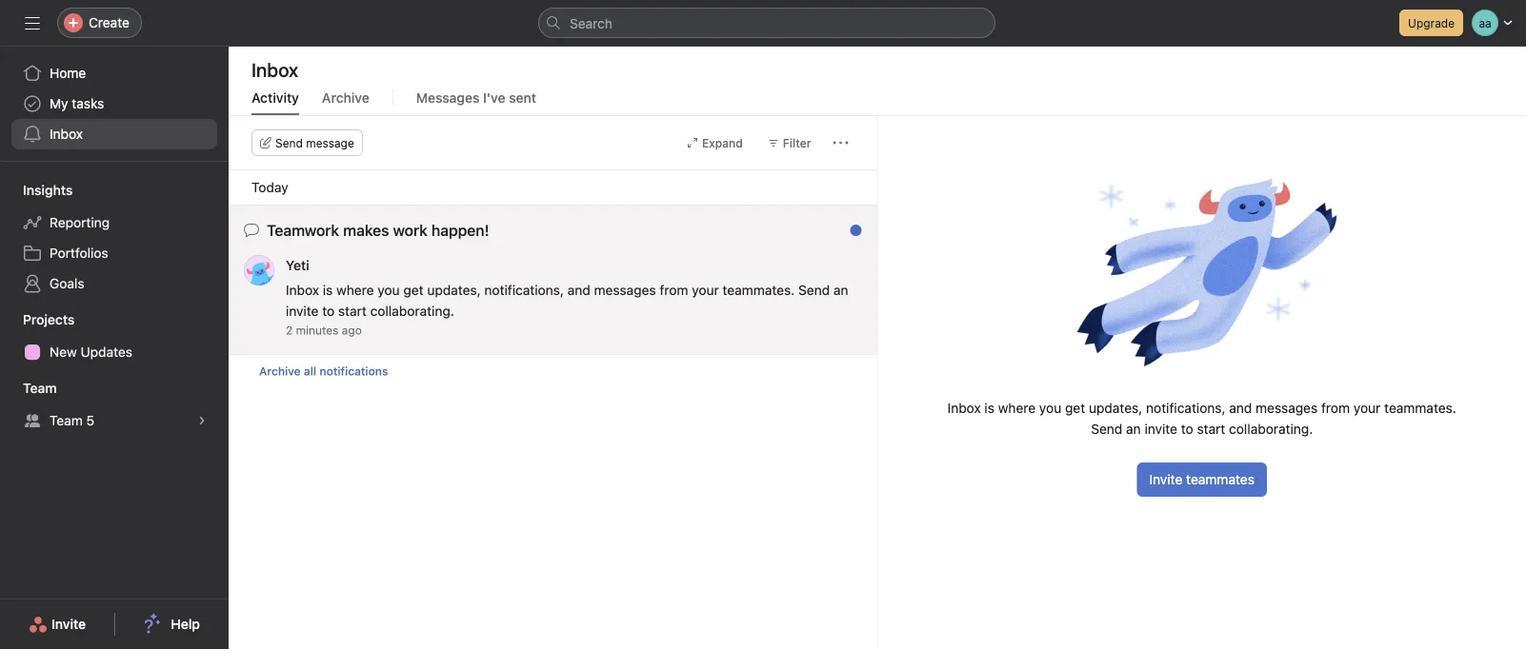 Task type: vqa. For each thing, say whether or not it's contained in the screenshot.
messages i've sent Link
yes



Task type: locate. For each thing, give the bounding box(es) containing it.
1 vertical spatial to
[[1181, 422, 1194, 437]]

inbox is where you get updates, notifications, and messages from your teammates. send an invite to start collaborating.
[[948, 401, 1457, 437]]

Search tasks, projects, and more text field
[[538, 8, 996, 38]]

an
[[834, 283, 848, 298], [1126, 422, 1141, 437]]

updates,
[[427, 283, 481, 298], [1089, 401, 1143, 416]]

archive link
[[322, 90, 369, 115]]

1 horizontal spatial messages
[[1256, 401, 1318, 416]]

notifications, up invite teammates
[[1146, 401, 1226, 416]]

insights
[[23, 182, 73, 198]]

insights button
[[0, 181, 73, 200]]

reporting
[[50, 215, 110, 231]]

inbox inside yeti inbox is where you get updates, notifications, and messages from your teammates. send an invite to start collaborating. 2 minutes ago
[[286, 283, 319, 298]]

team 5 link
[[11, 406, 217, 436]]

archive for archive all notifications
[[259, 365, 301, 378]]

tasks
[[72, 96, 104, 111]]

1 vertical spatial messages
[[1256, 401, 1318, 416]]

an down archive notification icon
[[834, 283, 848, 298]]

0 horizontal spatial and
[[568, 283, 590, 298]]

1 vertical spatial updates,
[[1089, 401, 1143, 416]]

and up teammates in the bottom of the page
[[1229, 401, 1252, 416]]

you inside inbox is where you get updates, notifications, and messages from your teammates. send an invite to start collaborating.
[[1039, 401, 1062, 416]]

help
[[171, 617, 200, 633]]

1 vertical spatial you
[[1039, 401, 1062, 416]]

0 vertical spatial invite
[[1150, 472, 1183, 488]]

invite inside yeti inbox is where you get updates, notifications, and messages from your teammates. send an invite to start collaborating. 2 minutes ago
[[286, 303, 319, 319]]

team 5
[[50, 413, 94, 429]]

reporting link
[[11, 208, 217, 238]]

1 vertical spatial is
[[985, 401, 995, 416]]

team inside dropdown button
[[23, 381, 57, 396]]

ago
[[342, 324, 362, 337]]

see details, team 5 image
[[196, 415, 208, 427]]

0 vertical spatial you
[[378, 283, 400, 298]]

an up invite teammates button
[[1126, 422, 1141, 437]]

0 horizontal spatial archive
[[259, 365, 301, 378]]

collaborating. down "work"
[[370, 303, 454, 319]]

you inside yeti inbox is where you get updates, notifications, and messages from your teammates. send an invite to start collaborating. 2 minutes ago
[[378, 283, 400, 298]]

invite
[[1150, 472, 1183, 488], [52, 617, 86, 633]]

is inside yeti inbox is where you get updates, notifications, and messages from your teammates. send an invite to start collaborating. 2 minutes ago
[[323, 283, 333, 298]]

0 horizontal spatial start
[[338, 303, 367, 319]]

send message button
[[252, 130, 363, 156]]

0 vertical spatial from
[[660, 283, 688, 298]]

expand
[[702, 136, 743, 150]]

archive inside button
[[259, 365, 301, 378]]

1 horizontal spatial notifications,
[[1146, 401, 1226, 416]]

new
[[50, 344, 77, 360]]

inbox inside inbox is where you get updates, notifications, and messages from your teammates. send an invite to start collaborating.
[[948, 401, 981, 416]]

inbox
[[252, 58, 298, 81], [50, 126, 83, 142], [286, 283, 319, 298], [948, 401, 981, 416]]

home
[[50, 65, 86, 81]]

invite teammates button
[[1137, 463, 1267, 497]]

start up teammates in the bottom of the page
[[1197, 422, 1226, 437]]

collaborating. up teammates in the bottom of the page
[[1229, 422, 1313, 437]]

get
[[403, 283, 424, 298], [1065, 401, 1085, 416]]

1 horizontal spatial is
[[985, 401, 995, 416]]

teammates
[[1186, 472, 1255, 488]]

messages
[[594, 283, 656, 298], [1256, 401, 1318, 416]]

1 horizontal spatial invite
[[1145, 422, 1178, 437]]

0 horizontal spatial collaborating.
[[370, 303, 454, 319]]

to up minutes
[[322, 303, 335, 319]]

notifications
[[320, 365, 388, 378]]

portfolios link
[[11, 238, 217, 269]]

0 vertical spatial team
[[23, 381, 57, 396]]

teamwork
[[267, 222, 339, 240]]

0 vertical spatial messages
[[594, 283, 656, 298]]

1 horizontal spatial teammates.
[[1385, 401, 1457, 416]]

1 vertical spatial get
[[1065, 401, 1085, 416]]

more actions image
[[833, 135, 848, 151]]

0 horizontal spatial your
[[692, 283, 719, 298]]

start up "ago"
[[338, 303, 367, 319]]

0 vertical spatial archive
[[322, 90, 369, 106]]

notifications, inside yeti inbox is where you get updates, notifications, and messages from your teammates. send an invite to start collaborating. 2 minutes ago
[[484, 283, 564, 298]]

insights element
[[0, 173, 229, 303]]

is
[[323, 283, 333, 298], [985, 401, 995, 416]]

and
[[568, 283, 590, 298], [1229, 401, 1252, 416]]

team
[[23, 381, 57, 396], [50, 413, 83, 429]]

teammates.
[[723, 283, 795, 298], [1385, 401, 1457, 416]]

to up invite teammates
[[1181, 422, 1194, 437]]

1 vertical spatial collaborating.
[[1229, 422, 1313, 437]]

your inside yeti inbox is where you get updates, notifications, and messages from your teammates. send an invite to start collaborating. 2 minutes ago
[[692, 283, 719, 298]]

1 vertical spatial where
[[998, 401, 1036, 416]]

and up archive all notifications button
[[568, 283, 590, 298]]

0 vertical spatial get
[[403, 283, 424, 298]]

new updates link
[[11, 337, 217, 368]]

from
[[660, 283, 688, 298], [1322, 401, 1350, 416]]

notifications, up archive all notifications button
[[484, 283, 564, 298]]

1 horizontal spatial get
[[1065, 401, 1085, 416]]

team left 5
[[50, 413, 83, 429]]

0 vertical spatial to
[[322, 303, 335, 319]]

1 vertical spatial invite
[[52, 617, 86, 633]]

start inside inbox is where you get updates, notifications, and messages from your teammates. send an invite to start collaborating.
[[1197, 422, 1226, 437]]

and inside inbox is where you get updates, notifications, and messages from your teammates. send an invite to start collaborating.
[[1229, 401, 1252, 416]]

0 horizontal spatial where
[[336, 283, 374, 298]]

collaborating.
[[370, 303, 454, 319], [1229, 422, 1313, 437]]

messages i've sent link
[[416, 90, 536, 115]]

hide sidebar image
[[25, 15, 40, 30]]

0 vertical spatial your
[[692, 283, 719, 298]]

0 horizontal spatial send
[[275, 136, 303, 150]]

start inside yeti inbox is where you get updates, notifications, and messages from your teammates. send an invite to start collaborating. 2 minutes ago
[[338, 303, 367, 319]]

archive all notifications button
[[229, 355, 877, 388]]

all
[[304, 365, 316, 378]]

1 horizontal spatial where
[[998, 401, 1036, 416]]

team down new
[[23, 381, 57, 396]]

your
[[692, 283, 719, 298], [1354, 401, 1381, 416]]

1 vertical spatial invite
[[1145, 422, 1178, 437]]

global element
[[0, 47, 229, 161]]

where
[[336, 283, 374, 298], [998, 401, 1036, 416]]

0 horizontal spatial updates,
[[427, 283, 481, 298]]

team for team 5
[[50, 413, 83, 429]]

from inside yeti inbox is where you get updates, notifications, and messages from your teammates. send an invite to start collaborating. 2 minutes ago
[[660, 283, 688, 298]]

invite for invite teammates
[[1150, 472, 1183, 488]]

0 horizontal spatial from
[[660, 283, 688, 298]]

0 vertical spatial an
[[834, 283, 848, 298]]

messages
[[416, 90, 480, 106]]

0 vertical spatial send
[[275, 136, 303, 150]]

is inside inbox is where you get updates, notifications, and messages from your teammates. send an invite to start collaborating.
[[985, 401, 995, 416]]

create
[[89, 15, 130, 30]]

1 horizontal spatial invite
[[1150, 472, 1183, 488]]

1 vertical spatial and
[[1229, 401, 1252, 416]]

1 vertical spatial team
[[50, 413, 83, 429]]

1 horizontal spatial start
[[1197, 422, 1226, 437]]

1 vertical spatial start
[[1197, 422, 1226, 437]]

minutes
[[296, 324, 339, 337]]

1 horizontal spatial an
[[1126, 422, 1141, 437]]

teamwork makes work happen!
[[267, 222, 489, 240]]

invite
[[286, 303, 319, 319], [1145, 422, 1178, 437]]

2 horizontal spatial send
[[1091, 422, 1123, 437]]

i've
[[483, 90, 506, 106]]

filter button
[[759, 130, 820, 156]]

invite up invite teammates
[[1145, 422, 1178, 437]]

you
[[378, 283, 400, 298], [1039, 401, 1062, 416]]

1 vertical spatial send
[[799, 283, 830, 298]]

notifications,
[[484, 283, 564, 298], [1146, 401, 1226, 416]]

my
[[50, 96, 68, 111]]

archive all notifications
[[259, 365, 388, 378]]

1 horizontal spatial from
[[1322, 401, 1350, 416]]

0 vertical spatial is
[[323, 283, 333, 298]]

0 horizontal spatial is
[[323, 283, 333, 298]]

1 vertical spatial teammates.
[[1385, 401, 1457, 416]]

start
[[338, 303, 367, 319], [1197, 422, 1226, 437]]

1 horizontal spatial send
[[799, 283, 830, 298]]

1 horizontal spatial collaborating.
[[1229, 422, 1313, 437]]

invite for invite
[[52, 617, 86, 633]]

0 vertical spatial teammates.
[[723, 283, 795, 298]]

1 horizontal spatial updates,
[[1089, 401, 1143, 416]]

0 vertical spatial notifications,
[[484, 283, 564, 298]]

0 vertical spatial start
[[338, 303, 367, 319]]

2
[[286, 324, 293, 337]]

1 horizontal spatial archive
[[322, 90, 369, 106]]

1 vertical spatial an
[[1126, 422, 1141, 437]]

1 vertical spatial from
[[1322, 401, 1350, 416]]

0 vertical spatial where
[[336, 283, 374, 298]]

0 horizontal spatial invite
[[286, 303, 319, 319]]

0 horizontal spatial notifications,
[[484, 283, 564, 298]]

portfolios
[[50, 245, 108, 261]]

0 vertical spatial updates,
[[427, 283, 481, 298]]

updates, inside inbox is where you get updates, notifications, and messages from your teammates. send an invite to start collaborating.
[[1089, 401, 1143, 416]]

2 vertical spatial send
[[1091, 422, 1123, 437]]

archive notification image
[[841, 228, 856, 243]]

0 horizontal spatial you
[[378, 283, 400, 298]]

1 horizontal spatial to
[[1181, 422, 1194, 437]]

archive up message
[[322, 90, 369, 106]]

archive
[[322, 90, 369, 106], [259, 365, 301, 378]]

send
[[275, 136, 303, 150], [799, 283, 830, 298], [1091, 422, 1123, 437]]

1 vertical spatial your
[[1354, 401, 1381, 416]]

and inside yeti inbox is where you get updates, notifications, and messages from your teammates. send an invite to start collaborating. 2 minutes ago
[[568, 283, 590, 298]]

1 vertical spatial notifications,
[[1146, 401, 1226, 416]]

makes
[[343, 222, 389, 240]]

0 horizontal spatial get
[[403, 283, 424, 298]]

teammates. inside inbox is where you get updates, notifications, and messages from your teammates. send an invite to start collaborating.
[[1385, 401, 1457, 416]]

archive left all
[[259, 365, 301, 378]]

0 vertical spatial collaborating.
[[370, 303, 454, 319]]

0 horizontal spatial an
[[834, 283, 848, 298]]

1 vertical spatial archive
[[259, 365, 301, 378]]

0 horizontal spatial messages
[[594, 283, 656, 298]]

0 horizontal spatial teammates.
[[723, 283, 795, 298]]

messages inside inbox is where you get updates, notifications, and messages from your teammates. send an invite to start collaborating.
[[1256, 401, 1318, 416]]

1 horizontal spatial you
[[1039, 401, 1062, 416]]

1 horizontal spatial your
[[1354, 401, 1381, 416]]

0 horizontal spatial invite
[[52, 617, 86, 633]]

to
[[322, 303, 335, 319], [1181, 422, 1194, 437]]

0 vertical spatial invite
[[286, 303, 319, 319]]

work
[[393, 222, 428, 240]]

0 horizontal spatial to
[[322, 303, 335, 319]]

my tasks
[[50, 96, 104, 111]]

from inside inbox is where you get updates, notifications, and messages from your teammates. send an invite to start collaborating.
[[1322, 401, 1350, 416]]

invite up 2
[[286, 303, 319, 319]]

0 vertical spatial and
[[568, 283, 590, 298]]

home link
[[11, 58, 217, 89]]

1 horizontal spatial and
[[1229, 401, 1252, 416]]



Task type: describe. For each thing, give the bounding box(es) containing it.
updates
[[81, 344, 132, 360]]

send inside button
[[275, 136, 303, 150]]

invite inside inbox is where you get updates, notifications, and messages from your teammates. send an invite to start collaborating.
[[1145, 422, 1178, 437]]

teams element
[[0, 372, 229, 440]]

team button
[[0, 379, 57, 398]]

where inside inbox is where you get updates, notifications, and messages from your teammates. send an invite to start collaborating.
[[998, 401, 1036, 416]]

my tasks link
[[11, 89, 217, 119]]

create button
[[57, 8, 142, 38]]

notifications, inside inbox is where you get updates, notifications, and messages from your teammates. send an invite to start collaborating.
[[1146, 401, 1226, 416]]

message
[[306, 136, 354, 150]]

messages i've sent
[[416, 90, 536, 106]]

sent
[[509, 90, 536, 106]]

expand button
[[678, 130, 752, 156]]

archive for archive
[[322, 90, 369, 106]]

projects button
[[0, 311, 75, 330]]

where inside yeti inbox is where you get updates, notifications, and messages from your teammates. send an invite to start collaborating. 2 minutes ago
[[336, 283, 374, 298]]

help button
[[132, 608, 212, 642]]

5
[[86, 413, 94, 429]]

messages inside yeti inbox is where you get updates, notifications, and messages from your teammates. send an invite to start collaborating. 2 minutes ago
[[594, 283, 656, 298]]

send inside inbox is where you get updates, notifications, and messages from your teammates. send an invite to start collaborating.
[[1091, 422, 1123, 437]]

teammates. inside yeti inbox is where you get updates, notifications, and messages from your teammates. send an invite to start collaborating. 2 minutes ago
[[723, 283, 795, 298]]

send message
[[275, 136, 354, 150]]

activity
[[252, 90, 299, 106]]

inbox inside global element
[[50, 126, 83, 142]]

send inside yeti inbox is where you get updates, notifications, and messages from your teammates. send an invite to start collaborating. 2 minutes ago
[[799, 283, 830, 298]]

goals link
[[11, 269, 217, 299]]

yeti
[[286, 258, 309, 273]]

today
[[252, 180, 288, 195]]

collaborating. inside yeti inbox is where you get updates, notifications, and messages from your teammates. send an invite to start collaborating. 2 minutes ago
[[370, 303, 454, 319]]

filter
[[783, 136, 811, 150]]

upgrade
[[1408, 16, 1455, 30]]

get inside yeti inbox is where you get updates, notifications, and messages from your teammates. send an invite to start collaborating. 2 minutes ago
[[403, 283, 424, 298]]

new updates
[[50, 344, 132, 360]]

an inside yeti inbox is where you get updates, notifications, and messages from your teammates. send an invite to start collaborating. 2 minutes ago
[[834, 283, 848, 298]]

to inside inbox is where you get updates, notifications, and messages from your teammates. send an invite to start collaborating.
[[1181, 422, 1194, 437]]

goals
[[50, 276, 84, 292]]

yeti inbox is where you get updates, notifications, and messages from your teammates. send an invite to start collaborating. 2 minutes ago
[[286, 258, 852, 337]]

projects
[[23, 312, 75, 328]]

activity link
[[252, 90, 299, 115]]

an inside inbox is where you get updates, notifications, and messages from your teammates. send an invite to start collaborating.
[[1126, 422, 1141, 437]]

your inside inbox is where you get updates, notifications, and messages from your teammates. send an invite to start collaborating.
[[1354, 401, 1381, 416]]

to inside yeti inbox is where you get updates, notifications, and messages from your teammates. send an invite to start collaborating. 2 minutes ago
[[322, 303, 335, 319]]

inbox link
[[11, 119, 217, 150]]

get inside inbox is where you get updates, notifications, and messages from your teammates. send an invite to start collaborating.
[[1065, 401, 1085, 416]]

teamwork makes work happen! link
[[267, 222, 489, 240]]

projects element
[[0, 303, 229, 372]]

collaborating. inside inbox is where you get updates, notifications, and messages from your teammates. send an invite to start collaborating.
[[1229, 422, 1313, 437]]

invite teammates
[[1150, 472, 1255, 488]]

invite button
[[16, 608, 98, 642]]

happen!
[[432, 222, 489, 240]]

upgrade button
[[1400, 10, 1464, 36]]

team for team
[[23, 381, 57, 396]]

updates, inside yeti inbox is where you get updates, notifications, and messages from your teammates. send an invite to start collaborating. 2 minutes ago
[[427, 283, 481, 298]]



